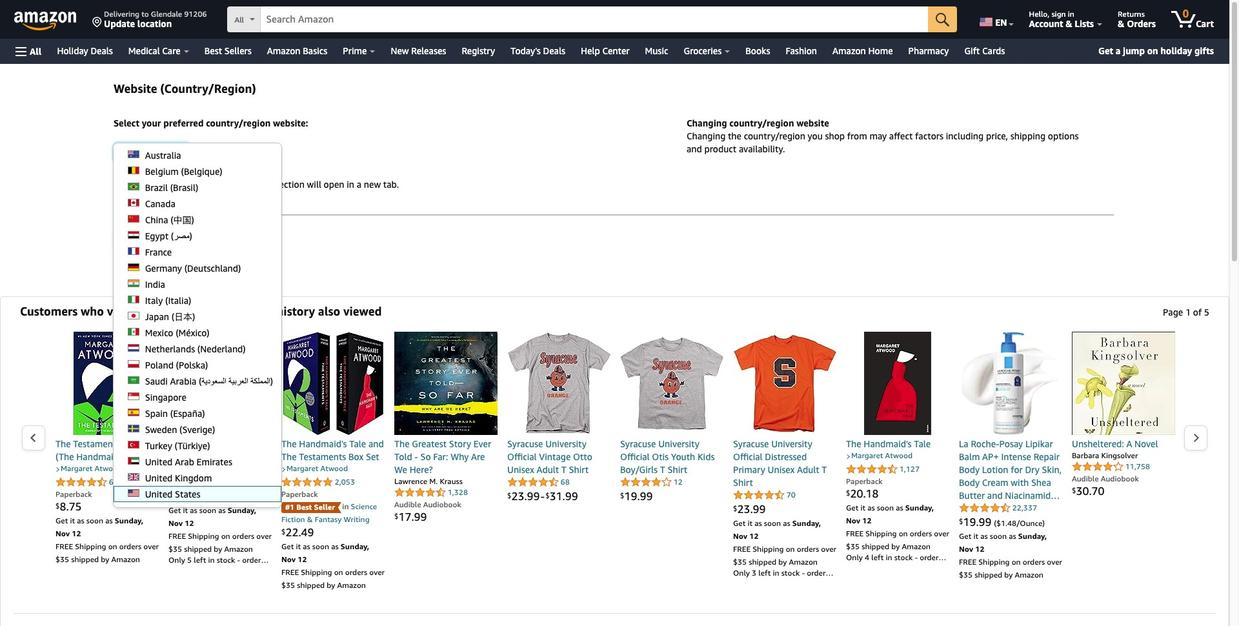 Task type: describe. For each thing, give the bounding box(es) containing it.
. inside audible audiobook $ 17 . 99
[[412, 510, 414, 524]]

& inside science fiction & fantasy writing
[[307, 515, 313, 524]]

by inside free shipping on orders over $35 shipped by amazon only 4 left in stock - order soon.
[[892, 542, 900, 551]]

sunday, nov 12 down $ 19 . 99 ($1.48/ounce) at the bottom right
[[960, 531, 1048, 554]]

shipped down 75
[[71, 555, 99, 564]]

the for testaments
[[282, 438, 297, 449]]

here?
[[410, 464, 433, 475]]

$ inside $ 22 . 49
[[282, 527, 286, 536]]

on inside free shipping on orders over $35 shipped by amazon only 5 left in stock - order soon.
[[221, 531, 230, 541]]

1 vertical spatial your
[[195, 304, 220, 318]]

japan (日本) link
[[114, 309, 282, 325]]

nov down united states option
[[169, 519, 183, 528]]

8
[[60, 500, 66, 513]]

. down moisturizer
[[977, 515, 979, 529]]

margaret inside the handmaid's tale margaret atwood
[[852, 451, 884, 460]]

$ inside $ 20 . 18
[[847, 489, 851, 497]]

get down 8
[[56, 516, 68, 526]]

18
[[866, 487, 879, 500]]

99 down 12 link
[[640, 489, 653, 503]]

shipping down 49
[[301, 568, 332, 577]]

poland (polska) link
[[114, 357, 282, 373]]

far:
[[433, 451, 448, 462]]

united for united kingdom link
[[145, 473, 173, 484]]

0 horizontal spatial your
[[142, 118, 161, 128]]

it down 75
[[70, 516, 75, 526]]

12 down $ 20 . 18
[[863, 516, 872, 526]]

audiobook for 70
[[1101, 474, 1140, 484]]

tale for the handmaid's tale and the testaments box set
[[349, 438, 366, 449]]

. down 12 link
[[638, 489, 640, 503]]

syracuse for otis
[[621, 438, 656, 449]]

syracuse university official unisex adult t shirt collection
[[169, 438, 260, 475]]

list containing 30
[[46, 332, 1184, 591]]

2,053 link
[[282, 476, 355, 489]]

over inside "free shipping on orders over $35 shipped by amazon only 3 left in stock - order soon."
[[822, 544, 837, 554]]

soon down 68,378 link
[[86, 516, 103, 526]]

by inside "free shipping on orders over $35 shipped by amazon only 3 left in stock - order soon."
[[779, 557, 787, 567]]

- inside the greatest story ever told - so far: why are we here? lawrence m. krauss
[[415, 451, 418, 462]]

china (中国) link
[[114, 212, 282, 228]]

china
[[145, 214, 168, 225]]

brazil
[[145, 182, 168, 193]]

availability.
[[739, 143, 785, 154]]

page
[[1164, 307, 1184, 318]]

unsheltered: a novel link
[[1073, 438, 1176, 451]]

previous image
[[30, 433, 37, 443]]

only for syracuse university official unisex adult t shirt collection
[[169, 555, 185, 565]]

sign
[[1052, 9, 1066, 19]]

31
[[550, 489, 563, 503]]

with
[[1011, 477, 1029, 488]]

. down fiction
[[299, 526, 301, 539]]

deals for holiday deals
[[91, 45, 113, 56]]

orders inside "free shipping on orders over $35 shipped by amazon only 3 left in stock - order soon."
[[797, 544, 820, 554]]

12 down syracuse university official otis youth kids boy/girls t shirt link
[[674, 477, 683, 487]]

free down 8
[[56, 542, 73, 551]]

$ 19 . 99 ($1.48/ounce)
[[960, 515, 1045, 529]]

it left safe
[[974, 531, 979, 541]]

stock for syracuse university official unisex adult t shirt collection
[[217, 555, 235, 565]]

india
[[145, 279, 165, 290]]

0 vertical spatial dry
[[1026, 464, 1040, 475]]

atwood inside 'the testaments: a novel (the handmaid's tale) margaret atwood'
[[95, 464, 122, 473]]

registry link
[[454, 42, 503, 60]]

official for otis
[[621, 451, 650, 462]]

& for account
[[1066, 18, 1073, 29]]

unisex inside syracuse university official unisex adult t shirt collection
[[200, 451, 227, 462]]

australia link
[[114, 147, 282, 163]]

new releases
[[391, 45, 446, 56]]

12 down united states option
[[185, 519, 194, 528]]

left for syracuse university official distressed primary unisex adult t shirt
[[759, 568, 771, 578]]

ever
[[474, 438, 492, 449]]

get down 20
[[847, 503, 859, 513]]

99 down '68'
[[566, 489, 578, 503]]

factors
[[916, 130, 944, 141]]

syracuse university official distressed primary unisex adult t shirt
[[734, 438, 827, 488]]

only inside free shipping on orders over $35 shipped by amazon only 4 left in stock - order soon.
[[847, 553, 863, 562]]

university for vintage
[[546, 438, 587, 449]]

releases
[[411, 45, 446, 56]]

margaret atwood link for 18
[[847, 451, 913, 461]]

order for syracuse university official distressed primary unisex adult t shirt
[[807, 568, 826, 578]]

get it as soon as down $ 19 . 99 ($1.48/ounce) at the bottom right
[[960, 531, 1019, 541]]

$ 8 . 75
[[56, 500, 82, 513]]

best sellers link
[[197, 42, 259, 60]]

shop
[[825, 130, 845, 141]]

a inside 'the testaments: a novel (the handmaid's tale) margaret atwood'
[[125, 438, 131, 449]]

. down 1,127 'link'
[[864, 487, 866, 500]]

it down $ 22 . 49
[[296, 542, 301, 551]]

shipped down safe
[[975, 570, 1003, 580]]

11,758
[[1126, 462, 1151, 471]]

2 horizontal spatial free shipping on orders over $35 shipped by amazon
[[960, 557, 1063, 580]]

sunday, down writing
[[341, 542, 370, 551]]

cart
[[1196, 18, 1215, 29]]

groceries link
[[676, 42, 738, 60]]

dropdown image
[[178, 150, 184, 155]]

5 inside free shipping on orders over $35 shipped by amazon only 5 left in stock - order soon.
[[187, 555, 192, 565]]

united down "select"
[[121, 147, 147, 158]]

audible audiobook $ 30 . 70
[[1073, 474, 1140, 498]]

united for united arab emirates link
[[145, 457, 173, 467]]

shirt inside syracuse university official unisex adult t shirt collection
[[169, 464, 188, 475]]

new
[[391, 45, 409, 56]]

1 vertical spatial for
[[1008, 503, 1020, 514]]

paperback for 75
[[56, 489, 92, 499]]

0 horizontal spatial skin,
[[988, 516, 1008, 527]]

1 new from the left
[[151, 179, 168, 190]]

gift cards
[[965, 45, 1006, 56]]

in inside "free shipping on orders over $35 shipped by amazon only 3 left in stock - order soon."
[[773, 568, 780, 578]]

$ inside audible audiobook $ 30 . 70
[[1073, 486, 1077, 494]]

unisex for syracuse university official distressed primary unisex adult t shirt
[[768, 464, 795, 475]]

12 down safe
[[976, 544, 985, 554]]

1 horizontal spatial skin,
[[1043, 464, 1062, 475]]

intense
[[1002, 451, 1032, 462]]

91206
[[184, 9, 207, 19]]

$ 20 . 18
[[847, 487, 879, 500]]

$ inside $ 8 . 75
[[56, 502, 60, 510]]

(polska)
[[176, 360, 208, 371]]

22,337
[[1013, 503, 1038, 513]]

tab.
[[383, 179, 399, 190]]

syracuse university official otis youth kids boy/girls t shirt
[[621, 438, 715, 475]]

(méxico)
[[176, 327, 210, 338]]

next image
[[1193, 433, 1200, 443]]

primary
[[734, 464, 766, 475]]

official for distressed
[[734, 451, 763, 462]]

99 inside audible audiobook $ 17 . 99
[[414, 510, 427, 524]]

syracuse university official unisex adult t shirt collection image
[[169, 332, 272, 435]]

and down niacinamide,
[[1039, 503, 1054, 514]]

deals for today's deals
[[543, 45, 566, 56]]

a for note:
[[143, 179, 149, 190]]

nov down 20
[[847, 516, 861, 526]]

sunday, nov 12 down 18
[[847, 503, 935, 526]]

tale for the handmaid's tale
[[914, 438, 931, 449]]

rough
[[960, 516, 986, 527]]

margaret atwood link for 75
[[56, 464, 122, 474]]

order inside free shipping on orders over $35 shipped by amazon only 4 left in stock - order soon.
[[920, 553, 939, 562]]

and down cream at the right
[[988, 490, 1003, 501]]

holiday deals link
[[49, 42, 121, 60]]

stock for syracuse university official distressed primary unisex adult t shirt
[[782, 568, 800, 578]]

germany (deutschland)
[[145, 263, 241, 274]]

amazon image
[[14, 12, 77, 31]]

syracuse for unisex
[[169, 438, 204, 449]]

la roche-posay lipikar balm ap+ intense repair body lotion for dry skin, body cream with shea butter and niacinamide, moistur image
[[960, 332, 1063, 435]]

soon down $ 19 . 99 ($1.48/ounce) at the bottom right
[[990, 531, 1007, 541]]

. down '68'
[[563, 489, 566, 503]]

(españa)
[[170, 408, 205, 419]]

the greatest story ever told - so far: why are we here? link
[[395, 438, 498, 477]]

adult for syracuse university official distressed primary unisex adult t shirt
[[798, 464, 820, 475]]

atwood inside the handmaid's tale margaret atwood
[[886, 451, 913, 460]]

including
[[946, 130, 984, 141]]

note: a new country/region website selection will open in a new tab.
[[114, 179, 399, 190]]

2 new from the left
[[364, 179, 381, 190]]

japan (日本)
[[145, 311, 195, 322]]

get down 22
[[282, 542, 294, 551]]

shirt for syracuse university official distressed primary unisex adult t shirt
[[734, 477, 753, 488]]

gift
[[965, 45, 980, 56]]

23 for syracuse university official distressed primary unisex adult t shirt
[[738, 502, 751, 516]]

it down united states option
[[183, 506, 188, 515]]

atwood inside the handmaid's tale and the testaments box set margaret atwood
[[321, 464, 348, 473]]

margaret inside the handmaid's tale and the testaments box set margaret atwood
[[287, 464, 319, 473]]

shipping inside "free shipping on orders over $35 shipped by amazon only 3 left in stock - order soon."
[[753, 544, 784, 554]]

171
[[222, 477, 236, 487]]

sweden (sverige)
[[145, 424, 215, 435]]

holiday deals
[[57, 45, 113, 56]]

gift cards link
[[957, 42, 1022, 60]]

17
[[399, 510, 412, 524]]

the
[[728, 130, 742, 141]]

free inside "free shipping on orders over $35 shipped by amazon only 3 left in stock - order soon."
[[734, 544, 751, 554]]

soon down 18
[[877, 503, 894, 513]]

lipikar
[[1026, 438, 1054, 449]]

. down kingdom
[[186, 489, 188, 503]]

books
[[746, 45, 771, 56]]

23 for syracuse university official unisex adult t shirt collection
[[173, 489, 186, 503]]

location
[[137, 18, 172, 29]]

set
[[366, 451, 380, 462]]

. down 68 link
[[525, 489, 527, 503]]

$ inside $ 19 . 99
[[621, 491, 625, 500]]

the handmaid's tale and the testaments box set link
[[282, 438, 385, 464]]

sunday, down 171
[[228, 506, 257, 515]]

0 horizontal spatial a
[[357, 179, 362, 190]]

prime
[[343, 45, 367, 56]]

audible for 30
[[1073, 474, 1099, 484]]

get it as soon as down 75
[[56, 516, 115, 526]]

get it as soon as down united states "link"
[[169, 506, 228, 515]]

amazon inside free shipping on orders over $35 shipped by amazon only 4 left in stock - order soon.
[[902, 542, 931, 551]]

handmaid's for the
[[299, 438, 347, 449]]

china (中国)
[[145, 214, 194, 225]]

amazon inside "free shipping on orders over $35 shipped by amazon only 3 left in stock - order soon."
[[789, 557, 818, 567]]

22
[[286, 526, 299, 539]]

sunday, down 1,127
[[906, 503, 935, 513]]

shipping down safe
[[979, 557, 1010, 567]]

canada
[[145, 198, 175, 209]]

the for handmaid's
[[56, 438, 71, 449]]

italy (italia) link
[[114, 293, 282, 309]]

in inside free shipping on orders over $35 shipped by amazon only 4 left in stock - order soon.
[[886, 553, 893, 562]]

free inside free shipping on orders over $35 shipped by amazon only 5 left in stock - order soon.
[[169, 531, 186, 541]]

(sverige)
[[180, 424, 215, 435]]

kids
[[698, 451, 715, 462]]

it down $ 20 . 18
[[861, 503, 866, 513]]

get it as soon as down 18
[[847, 503, 906, 513]]

19 for $ 19 . 99 ($1.48/ounce)
[[964, 515, 977, 529]]

sunday, down 68,378
[[115, 516, 144, 526]]

1 horizontal spatial free shipping on orders over $35 shipped by amazon
[[282, 568, 385, 590]]

history
[[277, 304, 315, 318]]

get down united states option
[[169, 506, 181, 515]]

99 down 171 link
[[188, 489, 201, 503]]

2 body from the top
[[960, 477, 980, 488]]

a inside navigation
[[1116, 45, 1121, 56]]

stock inside free shipping on orders over $35 shipped by amazon only 4 left in stock - order soon.
[[895, 553, 913, 562]]

are
[[471, 451, 485, 462]]

get inside the navigation navigation
[[1099, 45, 1114, 56]]

soon down united states "link"
[[199, 506, 216, 515]]

and inside the handmaid's tale and the testaments box set margaret atwood
[[369, 438, 384, 449]]

sunday, nov 12 down 49
[[282, 542, 370, 564]]

select
[[114, 118, 140, 128]]

in inside the navigation navigation
[[1069, 9, 1075, 19]]

seller
[[314, 502, 335, 512]]

barbara
[[1073, 451, 1100, 460]]

sunday, down sensitive
[[1019, 531, 1048, 541]]

order for syracuse university official unisex adult t shirt collection
[[242, 555, 261, 565]]

adult for syracuse university official vintage otto unisex adult t shirt
[[537, 464, 559, 475]]

fashion link
[[778, 42, 825, 60]]

99 down moisturizer
[[979, 515, 992, 529]]

t inside syracuse university official unisex adult t shirt collection
[[254, 451, 260, 462]]

t for syracuse university official distressed primary unisex adult t shirt
[[822, 464, 827, 475]]

brazil (brasil)
[[145, 182, 198, 193]]

sensitive
[[1010, 516, 1047, 527]]

amazon home
[[833, 45, 893, 56]]

delivering to glendale 91206 update location
[[104, 9, 207, 29]]

turkey (türkiye)
[[145, 440, 210, 451]]

1 body from the top
[[960, 464, 980, 475]]

by inside free shipping on orders over $35 shipped by amazon only 5 left in stock - order soon.
[[214, 544, 222, 554]]

saudi arabia (المملكة العربية السعودية)
[[145, 376, 273, 387]]

audible for 17
[[395, 500, 421, 509]]

mexico
[[145, 327, 173, 338]]

sunday, up "free shipping on orders over $35 shipped by amazon only 3 left in stock - order soon."
[[793, 519, 822, 528]]

website inside changing country/region website changing the country/region you shop from may affect factors including price, shipping options and product availability.
[[797, 118, 830, 128]]

the for -
[[395, 438, 410, 449]]

over inside free shipping on orders over $35 shipped by amazon only 5 left in stock - order soon.
[[257, 531, 272, 541]]

left for syracuse university official unisex adult t shirt collection
[[194, 555, 206, 565]]

(country/region)
[[160, 81, 256, 96]]

sweden (sverige) link
[[114, 422, 282, 438]]

soon. for syracuse university official distressed primary unisex adult t shirt
[[734, 579, 752, 588]]

niacinamide,
[[1006, 490, 1058, 501]]

singapore
[[145, 392, 187, 403]]

it down 70 link in the right of the page
[[748, 519, 753, 528]]

belgium (belgique) link
[[114, 163, 282, 180]]

we
[[395, 464, 407, 475]]

unisex for syracuse university official vintage otto unisex adult t shirt
[[508, 464, 535, 475]]

All search field
[[228, 6, 958, 34]]

1 horizontal spatial 5
[[1205, 307, 1210, 318]]

best inside best sellers link
[[205, 45, 222, 56]]

1 changing from the top
[[687, 118, 728, 128]]

19 for $ 19 . 99
[[625, 489, 638, 503]]

0 vertical spatial united states
[[121, 147, 173, 158]]

get it as soon as down 49
[[282, 542, 341, 551]]

soon down 49
[[312, 542, 329, 551]]

customers
[[20, 304, 78, 318]]



Task type: locate. For each thing, give the bounding box(es) containing it.
university up 'distressed'
[[772, 438, 813, 449]]

boy/girls
[[621, 464, 658, 475]]

university up youth
[[659, 438, 700, 449]]

1 official from the left
[[169, 451, 198, 462]]

0 vertical spatial skin,
[[1043, 464, 1062, 475]]

None submit
[[929, 6, 958, 32]]

0 vertical spatial audible
[[1073, 474, 1099, 484]]

syracuse inside syracuse university official otis youth kids boy/girls t shirt
[[621, 438, 656, 449]]

syracuse university official distressed primary unisex adult t shirt link
[[734, 438, 837, 489]]

united states option
[[113, 486, 282, 502]]

united for united states "link"
[[145, 489, 173, 500]]

nov down 70 link in the right of the page
[[734, 531, 748, 541]]

amazon inside free shipping on orders over $35 shipped by amazon only 5 left in stock - order soon.
[[224, 544, 253, 554]]

shirt inside syracuse university official vintage otto unisex adult t shirt
[[569, 464, 589, 475]]

1 horizontal spatial atwood
[[321, 464, 348, 473]]

novel inside unsheltered: a novel barbara kingsolver
[[1135, 438, 1159, 449]]

12 down 75
[[72, 529, 81, 539]]

viewed right 'also' at the left
[[343, 304, 382, 318]]

1,127 link
[[847, 463, 920, 476]]

2 horizontal spatial only
[[847, 553, 863, 562]]

2 horizontal spatial unisex
[[768, 464, 795, 475]]

syracuse for distressed
[[734, 438, 769, 449]]

margaret inside 'the testaments: a novel (the handmaid's tale) margaret atwood'
[[61, 464, 93, 473]]

best right #1
[[297, 502, 312, 512]]

the up 1,127 'link'
[[847, 438, 862, 449]]

all down amazon image
[[30, 46, 42, 56]]

3 official from the left
[[621, 451, 650, 462]]

1 horizontal spatial margaret atwood link
[[282, 464, 348, 474]]

2 syracuse from the left
[[508, 438, 543, 449]]

. down the '11,758' link
[[1090, 484, 1092, 498]]

handmaid's for atwood
[[864, 438, 912, 449]]

. inside audible audiobook $ 30 . 70
[[1090, 484, 1092, 498]]

free inside free shipping on orders over $35 shipped by amazon only 4 left in stock - order soon.
[[847, 529, 864, 539]]

0 horizontal spatial best
[[205, 45, 222, 56]]

syracuse down "sweden (sverige)"
[[169, 438, 204, 449]]

unsheltered:
[[1073, 438, 1125, 449]]

2 horizontal spatial stock
[[895, 553, 913, 562]]

2 deals from the left
[[543, 45, 566, 56]]

books link
[[738, 42, 778, 60]]

novel inside 'the testaments: a novel (the handmaid's tale) margaret atwood'
[[133, 438, 157, 449]]

page 1 of 5
[[1164, 307, 1210, 318]]

1,127
[[900, 464, 920, 474]]

2 horizontal spatial &
[[1118, 18, 1125, 29]]

1 horizontal spatial deals
[[543, 45, 566, 56]]

on inside "free shipping on orders over $35 shipped by amazon only 3 left in stock - order soon."
[[786, 544, 795, 554]]

in inside free shipping on orders over $35 shipped by amazon only 5 left in stock - order soon.
[[208, 555, 215, 565]]

$35 inside free shipping on orders over $35 shipped by amazon only 5 left in stock - order soon.
[[169, 544, 182, 554]]

0 horizontal spatial novel
[[133, 438, 157, 449]]

#1 best seller
[[285, 502, 335, 512]]

the testaments: a novel (the handmaid's tale) margaret atwood
[[56, 438, 157, 473]]

- inside free shipping on orders over $35 shipped by amazon only 4 left in stock - order soon.
[[915, 553, 918, 562]]

viewed right "who"
[[107, 304, 145, 318]]

0 horizontal spatial $ 23 . 99
[[169, 489, 201, 503]]

the handmaid's tale and the testaments box set image
[[282, 332, 385, 435]]

get down rough
[[960, 531, 972, 541]]

italy
[[145, 295, 163, 306]]

dry up the shea
[[1026, 464, 1040, 475]]

holiday
[[57, 45, 88, 56]]

university for otis
[[659, 438, 700, 449]]

care
[[162, 45, 181, 56]]

- for free shipping on orders over $35 shipped by amazon only 3 left in stock - order soon.
[[802, 568, 805, 578]]

the greatest story ever told - so far: why are we here? image
[[395, 332, 498, 435]]

united arab emirates
[[145, 457, 232, 467]]

0 horizontal spatial free shipping on orders over $35 shipped by amazon
[[56, 542, 159, 564]]

netherlands
[[145, 344, 195, 354]]

all inside button
[[30, 46, 42, 56]]

0 horizontal spatial only
[[169, 555, 185, 565]]

2 tale from the left
[[914, 438, 931, 449]]

unisex
[[200, 451, 227, 462], [508, 464, 535, 475], [768, 464, 795, 475]]

2 viewed from the left
[[343, 304, 382, 318]]

4
[[865, 553, 870, 562]]

syracuse university official vintage otto unisex adult t shirt image
[[508, 332, 611, 435]]

t for syracuse university official otis youth kids boy/girls t shirt
[[660, 464, 666, 475]]

netherlands (nederland)
[[145, 344, 246, 354]]

- inside free shipping on orders over $35 shipped by amazon only 5 left in stock - order soon.
[[237, 555, 240, 565]]

soon. inside free shipping on orders over $35 shipped by amazon only 5 left in stock - order soon.
[[169, 566, 187, 575]]

viewed
[[107, 304, 145, 318], [343, 304, 382, 318]]

nov down 22
[[282, 555, 296, 564]]

1 vertical spatial a
[[357, 179, 362, 190]]

0 vertical spatial changing
[[687, 118, 728, 128]]

0 horizontal spatial tale
[[349, 438, 366, 449]]

university up emirates at the left bottom of the page
[[207, 438, 248, 449]]

1 syracuse from the left
[[169, 438, 204, 449]]

. down 68,378 link
[[66, 500, 69, 513]]

body up butter
[[960, 477, 980, 488]]

la roche-posay lipikar balm ap+ intense repair body lotion for dry skin, body cream with shea butter and niacinamide, moisturizer for dry and rough skin, sensitive skin safe
[[960, 438, 1062, 540]]

today's
[[511, 45, 541, 56]]

(المملكة
[[199, 376, 270, 387]]

2 official from the left
[[508, 451, 537, 462]]

1 horizontal spatial &
[[1066, 18, 1073, 29]]

registry
[[462, 45, 495, 56]]

$ inside $ 19 . 99 ($1.48/ounce)
[[960, 517, 964, 525]]

2 university from the left
[[546, 438, 587, 449]]

1 horizontal spatial 23
[[512, 489, 525, 503]]

skin, down repair
[[1043, 464, 1062, 475]]

a
[[143, 179, 149, 190], [125, 438, 131, 449], [1127, 438, 1133, 449]]

on inside free shipping on orders over $35 shipped by amazon only 4 left in stock - order soon.
[[899, 529, 908, 539]]

paperback up 75
[[56, 489, 92, 499]]

1 horizontal spatial states
[[175, 489, 201, 500]]

0 horizontal spatial margaret atwood link
[[56, 464, 122, 474]]

22,337 link
[[960, 502, 1038, 515]]

1 horizontal spatial a
[[143, 179, 149, 190]]

shirt for syracuse university official vintage otto unisex adult t shirt
[[569, 464, 589, 475]]

audiobook inside audible audiobook $ 17 . 99
[[423, 500, 462, 509]]

1 deals from the left
[[91, 45, 113, 56]]

$35 inside "free shipping on orders over $35 shipped by amazon only 3 left in stock - order soon."
[[734, 557, 747, 567]]

2 horizontal spatial a
[[1127, 438, 1133, 449]]

1 viewed from the left
[[107, 304, 145, 318]]

0 horizontal spatial 5
[[187, 555, 192, 565]]

shipped inside "free shipping on orders over $35 shipped by amazon only 3 left in stock - order soon."
[[749, 557, 777, 567]]

1 horizontal spatial soon.
[[734, 579, 752, 588]]

70 down syracuse university official distressed primary unisex adult t shirt link at the bottom right of page
[[787, 490, 796, 500]]

margaret atwood link
[[847, 451, 913, 461], [56, 464, 122, 474], [282, 464, 348, 474]]

audiobook for 99
[[423, 500, 462, 509]]

official inside syracuse university official otis youth kids boy/girls t shirt
[[621, 451, 650, 462]]

unisex inside syracuse university official distressed primary unisex adult t shirt
[[768, 464, 795, 475]]

nov down the skin
[[960, 544, 974, 554]]

syracuse university official otis youth kids boy/girls t shirt image
[[621, 332, 724, 435]]

tale inside the handmaid's tale margaret atwood
[[914, 438, 931, 449]]

may
[[870, 130, 887, 141]]

1 horizontal spatial $ 23 . 99
[[734, 502, 766, 516]]

2 horizontal spatial adult
[[798, 464, 820, 475]]

shipping inside free shipping on orders over $35 shipped by amazon only 5 left in stock - order soon.
[[188, 531, 219, 541]]

0 horizontal spatial audiobook
[[423, 500, 462, 509]]

soon.
[[847, 563, 865, 573], [169, 566, 187, 575], [734, 579, 752, 588]]

options
[[1048, 130, 1079, 141]]

11,758 link
[[1073, 460, 1151, 473]]

repair
[[1034, 451, 1060, 462]]

the left testaments
[[282, 451, 297, 462]]

& down #1 best seller
[[307, 515, 313, 524]]

none submit inside all search box
[[929, 6, 958, 32]]

12 up the 3
[[750, 531, 759, 541]]

handmaid's inside 'the testaments: a novel (the handmaid's tale) margaret atwood'
[[76, 451, 124, 462]]

a inside unsheltered: a novel barbara kingsolver
[[1127, 438, 1133, 449]]

the testaments: a novel (the handmaid's tale) image
[[56, 332, 159, 435]]

all up sellers at the left top of page
[[235, 15, 244, 25]]

stock inside "free shipping on orders over $35 shipped by amazon only 3 left in stock - order soon."
[[782, 568, 800, 578]]

unsheltered: a novel image
[[1073, 332, 1176, 435]]

1 horizontal spatial viewed
[[343, 304, 382, 318]]

4 syracuse from the left
[[734, 438, 769, 449]]

12
[[674, 477, 683, 487], [863, 516, 872, 526], [185, 519, 194, 528], [72, 529, 81, 539], [750, 531, 759, 541], [976, 544, 985, 554], [298, 555, 307, 564]]

syracuse university official distressed primary unisex adult t shirt image
[[734, 332, 837, 435]]

3 university from the left
[[659, 438, 700, 449]]

tale)
[[127, 451, 146, 462]]

syracuse up primary
[[734, 438, 769, 449]]

unisex inside syracuse university official vintage otto unisex adult t shirt
[[508, 464, 535, 475]]

23
[[173, 489, 186, 503], [512, 489, 525, 503], [738, 502, 751, 516]]

youth
[[671, 451, 696, 462]]

best inside list
[[297, 502, 312, 512]]

stock inside free shipping on orders over $35 shipped by amazon only 5 left in stock - order soon.
[[217, 555, 235, 565]]

0 horizontal spatial unisex
[[200, 451, 227, 462]]

2 horizontal spatial paperback
[[847, 477, 883, 486]]

$35 inside free shipping on orders over $35 shipped by amazon only 4 left in stock - order soon.
[[847, 542, 860, 551]]

0 vertical spatial website
[[797, 118, 830, 128]]

12 down $ 22 . 49
[[298, 555, 307, 564]]

as
[[868, 503, 875, 513], [896, 503, 904, 513], [190, 506, 197, 515], [218, 506, 226, 515], [77, 516, 84, 526], [105, 516, 113, 526], [755, 519, 762, 528], [783, 519, 791, 528], [981, 531, 988, 541], [1009, 531, 1017, 541], [303, 542, 310, 551], [331, 542, 339, 551]]

1 vertical spatial audiobook
[[423, 500, 462, 509]]

-
[[415, 451, 418, 462], [541, 489, 545, 503], [915, 553, 918, 562], [237, 555, 240, 565], [802, 568, 805, 578]]

all inside search box
[[235, 15, 244, 25]]

0 vertical spatial your
[[142, 118, 161, 128]]

1 vertical spatial dry
[[1022, 503, 1037, 514]]

hello, sign in
[[1030, 9, 1075, 19]]

emirates
[[197, 457, 232, 467]]

only for syracuse university official distressed primary unisex adult t shirt
[[734, 568, 750, 578]]

orders inside free shipping on orders over $35 shipped by amazon only 5 left in stock - order soon.
[[232, 531, 255, 541]]

and inside changing country/region website changing the country/region you shop from may affect factors including price, shipping options and product availability.
[[687, 143, 702, 154]]

note:
[[114, 179, 140, 190]]

handmaid's up 1,127 'link'
[[864, 438, 912, 449]]

0 vertical spatial 5
[[1205, 307, 1210, 318]]

1 vertical spatial skin,
[[988, 516, 1008, 527]]

shipped up 4
[[862, 542, 890, 551]]

center
[[603, 45, 630, 56]]

4 university from the left
[[772, 438, 813, 449]]

0 horizontal spatial 70
[[787, 490, 796, 500]]

99 down 68 link
[[527, 489, 540, 503]]

price,
[[987, 130, 1009, 141]]

groceries
[[684, 45, 722, 56]]

left inside "free shipping on orders over $35 shipped by amazon only 3 left in stock - order soon."
[[759, 568, 771, 578]]

adult down vintage
[[537, 464, 559, 475]]

margaret atwood link up 1,127 'link'
[[847, 451, 913, 461]]

the handmaid's tale margaret atwood
[[847, 438, 931, 460]]

university for unisex
[[207, 438, 248, 449]]

shipping down 75
[[75, 542, 106, 551]]

sunday, nov 12 down 70 link in the right of the page
[[734, 519, 822, 541]]

official for unisex
[[169, 451, 198, 462]]

sunday, nov 12 down 75
[[56, 516, 144, 539]]

sunday, nov 12 down united states "link"
[[169, 506, 257, 528]]

vintage
[[539, 451, 571, 462]]

free down 22
[[282, 568, 299, 577]]

1 horizontal spatial handmaid's
[[299, 438, 347, 449]]

0 horizontal spatial 23
[[173, 489, 186, 503]]

audiobook inside audible audiobook $ 30 . 70
[[1101, 474, 1140, 484]]

from
[[848, 130, 868, 141]]

states up belgium
[[149, 147, 173, 158]]

united down turkey
[[145, 457, 173, 467]]

Search Amazon text field
[[261, 7, 929, 32]]

left inside free shipping on orders over $35 shipped by amazon only 5 left in stock - order soon.
[[194, 555, 206, 565]]

margaret atwood link up 68,378 link
[[56, 464, 122, 474]]

1 horizontal spatial only
[[734, 568, 750, 578]]

1 vertical spatial states
[[175, 489, 201, 500]]

0 vertical spatial audiobook
[[1101, 474, 1140, 484]]

saudi arabia (المملكة العربية السعودية) link
[[114, 373, 282, 389]]

& for returns
[[1118, 18, 1125, 29]]

update
[[104, 18, 135, 29]]

order inside free shipping on orders over $35 shipped by amazon only 5 left in stock - order soon.
[[242, 555, 261, 565]]

0 horizontal spatial states
[[149, 147, 173, 158]]

list box containing australia
[[113, 147, 282, 502]]

margaret atwood link up 2,053 link
[[282, 464, 348, 474]]

soon. inside "free shipping on orders over $35 shipped by amazon only 3 left in stock - order soon."
[[734, 579, 752, 588]]

(deutschland)
[[184, 263, 241, 274]]

0 vertical spatial for
[[1011, 464, 1023, 475]]

shirt for syracuse university official otis youth kids boy/girls t shirt
[[668, 464, 688, 475]]

2 horizontal spatial atwood
[[886, 451, 913, 460]]

handmaid's inside the handmaid's tale and the testaments box set margaret atwood
[[299, 438, 347, 449]]

2 novel from the left
[[1135, 438, 1159, 449]]

$ 23 . 99 down united kingdom
[[169, 489, 201, 503]]

171 link
[[169, 476, 236, 489]]

$ inside audible audiobook $ 17 . 99
[[395, 512, 399, 520]]

unisex down 'distressed'
[[768, 464, 795, 475]]

1 vertical spatial best
[[297, 502, 312, 512]]

adult inside syracuse university official vintage otto unisex adult t shirt
[[537, 464, 559, 475]]

belgium
[[145, 166, 179, 177]]

$ 23 . 99 for syracuse university official distressed primary unisex adult t shirt
[[734, 502, 766, 516]]

university inside syracuse university official unisex adult t shirt collection
[[207, 438, 248, 449]]

and up set
[[369, 438, 384, 449]]

list
[[46, 332, 1184, 591]]

distressed
[[765, 451, 807, 462]]

19 down moisturizer
[[964, 515, 977, 529]]

3 syracuse from the left
[[621, 438, 656, 449]]

delivering
[[104, 9, 139, 19]]

united states inside united states "link"
[[145, 489, 201, 500]]

syracuse university official unisex adult t shirt collection link
[[169, 438, 272, 477]]

free shipping on orders over $35 shipped by amazon down 49
[[282, 568, 385, 590]]

0 horizontal spatial paperback
[[56, 489, 92, 499]]

. down 70 link in the right of the page
[[751, 502, 753, 516]]

free down 70 link in the right of the page
[[734, 544, 751, 554]]

japan
[[145, 311, 169, 322]]

1 vertical spatial 19
[[964, 515, 977, 529]]

1,328 link
[[395, 486, 468, 499]]

science
[[351, 502, 377, 511]]

1 horizontal spatial unisex
[[508, 464, 535, 475]]

(مصر)
[[171, 231, 192, 241]]

shirt inside syracuse university official distressed primary unisex adult t shirt
[[734, 477, 753, 488]]

poland (polska)
[[145, 360, 208, 371]]

singapore link
[[114, 389, 282, 406]]

on inside get a jump on holiday gifts link
[[1148, 45, 1159, 56]]

- for free shipping on orders over $35 shipped by amazon only 4 left in stock - order soon.
[[915, 553, 918, 562]]

get down 70 link in the right of the page
[[734, 519, 746, 528]]

basics
[[303, 45, 328, 56]]

best sellers
[[205, 45, 252, 56]]

1 horizontal spatial new
[[364, 179, 381, 190]]

19 down 12 link
[[625, 489, 638, 503]]

68,378 link
[[56, 476, 134, 489]]

1 vertical spatial united states
[[145, 489, 201, 500]]

0 vertical spatial a
[[1116, 45, 1121, 56]]

tale
[[349, 438, 366, 449], [914, 438, 931, 449]]

orders inside free shipping on orders over $35 shipped by amazon only 4 left in stock - order soon.
[[910, 529, 933, 539]]

jump
[[1124, 45, 1146, 56]]

atwood down testaments
[[321, 464, 348, 473]]

1 novel from the left
[[133, 438, 157, 449]]

the up 2,053 link
[[282, 438, 297, 449]]

70 inside audible audiobook $ 30 . 70
[[1092, 484, 1105, 498]]

hello,
[[1030, 9, 1050, 19]]

margaret
[[852, 451, 884, 460], [61, 464, 93, 473], [287, 464, 319, 473]]

prime link
[[335, 42, 383, 60]]

1 horizontal spatial paperback
[[282, 489, 318, 499]]

the
[[56, 438, 71, 449], [282, 438, 297, 449], [395, 438, 410, 449], [847, 438, 862, 449], [282, 451, 297, 462]]

1 horizontal spatial a
[[1116, 45, 1121, 56]]

margaret up 2,053 link
[[287, 464, 319, 473]]

2 horizontal spatial handmaid's
[[864, 438, 912, 449]]

shipping
[[1011, 130, 1046, 141]]

0 horizontal spatial stock
[[217, 555, 235, 565]]

paperback up #1
[[282, 489, 318, 499]]

shipping down united states "link"
[[188, 531, 219, 541]]

0 horizontal spatial deals
[[91, 45, 113, 56]]

free down united states option
[[169, 531, 186, 541]]

free down 20
[[847, 529, 864, 539]]

syracuse for vintage
[[508, 438, 543, 449]]

0 horizontal spatial audible
[[395, 500, 421, 509]]

official for vintage
[[508, 451, 537, 462]]

a for unsheltered:
[[1127, 438, 1133, 449]]

united inside united arab emirates link
[[145, 457, 173, 467]]

the inside the handmaid's tale margaret atwood
[[847, 438, 862, 449]]

arab
[[175, 457, 194, 467]]

cancel
[[121, 236, 146, 246]]

1 vertical spatial changing
[[687, 130, 726, 141]]

1 horizontal spatial 19
[[964, 515, 977, 529]]

1 horizontal spatial best
[[297, 502, 312, 512]]

the inside 'the testaments: a novel (the handmaid's tale) margaret atwood'
[[56, 438, 71, 449]]

margaret down '(the'
[[61, 464, 93, 473]]

items
[[149, 304, 179, 318]]

0 horizontal spatial margaret
[[61, 464, 93, 473]]

states inside "link"
[[175, 489, 201, 500]]

order inside "free shipping on orders over $35 shipped by amazon only 3 left in stock - order soon."
[[807, 568, 826, 578]]

handmaid's inside the handmaid's tale margaret atwood
[[864, 438, 912, 449]]

the up '(the'
[[56, 438, 71, 449]]

university inside syracuse university official vintage otto unisex adult t shirt
[[546, 438, 587, 449]]

soon down 70 link in the right of the page
[[764, 519, 781, 528]]

0 horizontal spatial all
[[30, 46, 42, 56]]

1 vertical spatial all
[[30, 46, 42, 56]]

for up ($1.48/ounce) 'link'
[[1008, 503, 1020, 514]]

1 tale from the left
[[349, 438, 366, 449]]

1 horizontal spatial adult
[[537, 464, 559, 475]]

0 horizontal spatial atwood
[[95, 464, 122, 473]]

t inside syracuse university official vintage otto unisex adult t shirt
[[562, 464, 567, 475]]

($1.48/ounce)
[[995, 519, 1045, 528]]

1 vertical spatial website
[[234, 179, 266, 190]]

adult inside syracuse university official unisex adult t shirt collection
[[230, 451, 252, 462]]

also
[[318, 304, 340, 318]]

75
[[69, 500, 82, 513]]

official inside syracuse university official vintage otto unisex adult t shirt
[[508, 451, 537, 462]]

&
[[1066, 18, 1073, 29], [1118, 18, 1125, 29], [307, 515, 313, 524]]

left inside free shipping on orders over $35 shipped by amazon only 4 left in stock - order soon.
[[872, 553, 884, 562]]

paperback up $ 20 . 18
[[847, 477, 883, 486]]

soon. inside free shipping on orders over $35 shipped by amazon only 4 left in stock - order soon.
[[847, 563, 865, 573]]

shipped inside free shipping on orders over $35 shipped by amazon only 5 left in stock - order soon.
[[184, 544, 212, 554]]

in
[[1069, 9, 1075, 19], [347, 179, 355, 190], [182, 304, 192, 318], [342, 502, 351, 511], [886, 553, 893, 562], [208, 555, 215, 565], [773, 568, 780, 578]]

university inside syracuse university official distressed primary unisex adult t shirt
[[772, 438, 813, 449]]

0 vertical spatial all
[[235, 15, 244, 25]]

the handmaid's tale image
[[847, 332, 950, 435]]

0 horizontal spatial &
[[307, 515, 313, 524]]

website up you
[[797, 118, 830, 128]]

2 horizontal spatial left
[[872, 553, 884, 562]]

shirt inside syracuse university official otis youth kids boy/girls t shirt
[[668, 464, 688, 475]]

1 horizontal spatial order
[[807, 568, 826, 578]]

0 horizontal spatial website
[[234, 179, 266, 190]]

4 official from the left
[[734, 451, 763, 462]]

official inside syracuse university official unisex adult t shirt collection
[[169, 451, 198, 462]]

t inside syracuse university official distressed primary unisex adult t shirt
[[822, 464, 827, 475]]

audible inside audible audiobook $ 17 . 99
[[395, 500, 421, 509]]

syracuse inside syracuse university official vintage otto unisex adult t shirt
[[508, 438, 543, 449]]

1 vertical spatial body
[[960, 477, 980, 488]]

shipped inside free shipping on orders over $35 shipped by amazon only 4 left in stock - order soon.
[[862, 542, 890, 551]]

$ 23 . 99 down 70 link in the right of the page
[[734, 502, 766, 516]]

1 horizontal spatial tale
[[914, 438, 931, 449]]

customers who viewed items in your browsing history also viewed
[[20, 304, 382, 318]]

unisex up collection
[[200, 451, 227, 462]]

0 horizontal spatial viewed
[[107, 304, 145, 318]]

get it as soon as down 70 link in the right of the page
[[734, 519, 793, 528]]

2 changing from the top
[[687, 130, 726, 141]]

free down the skin
[[960, 557, 977, 567]]

united inside united states "link"
[[145, 489, 173, 500]]

nov down 8
[[56, 529, 70, 539]]

tale up 1,127
[[914, 438, 931, 449]]

0 horizontal spatial 19
[[625, 489, 638, 503]]

- inside "free shipping on orders over $35 shipped by amazon only 3 left in stock - order soon."
[[802, 568, 805, 578]]

why
[[451, 451, 469, 462]]

a right the open
[[357, 179, 362, 190]]

1 horizontal spatial left
[[759, 568, 771, 578]]

2 horizontal spatial margaret
[[852, 451, 884, 460]]

0 horizontal spatial new
[[151, 179, 168, 190]]

0 horizontal spatial handmaid's
[[76, 451, 124, 462]]

70 right the 30
[[1092, 484, 1105, 498]]

1 horizontal spatial audible
[[1073, 474, 1099, 484]]

1 horizontal spatial 70
[[1092, 484, 1105, 498]]

by
[[892, 542, 900, 551], [214, 544, 222, 554], [101, 555, 109, 564], [779, 557, 787, 567], [1005, 570, 1013, 580], [327, 580, 335, 590]]

ap+
[[983, 451, 999, 462]]

shipped down 49
[[297, 580, 325, 590]]

over inside free shipping on orders over $35 shipped by amazon only 4 left in stock - order soon.
[[935, 529, 950, 539]]

adult
[[230, 451, 252, 462], [537, 464, 559, 475], [798, 464, 820, 475]]

united states up belgium
[[121, 147, 173, 158]]

united states link
[[114, 486, 282, 502]]

23 down united kingdom
[[173, 489, 186, 503]]

1 horizontal spatial margaret
[[287, 464, 319, 473]]

list box
[[113, 147, 282, 502]]

free
[[847, 529, 864, 539], [169, 531, 186, 541], [56, 542, 73, 551], [734, 544, 751, 554], [960, 557, 977, 567], [282, 568, 299, 577]]

paperback for 18
[[847, 477, 883, 486]]

shipping inside free shipping on orders over $35 shipped by amazon only 4 left in stock - order soon.
[[866, 529, 897, 539]]

atwood up 68,378
[[95, 464, 122, 473]]

and left product
[[687, 143, 702, 154]]

$ 23 . 99 for syracuse university official unisex adult t shirt collection
[[169, 489, 201, 503]]

2 horizontal spatial order
[[920, 553, 939, 562]]

0 horizontal spatial soon.
[[169, 566, 187, 575]]

0 vertical spatial states
[[149, 147, 173, 158]]

1 horizontal spatial novel
[[1135, 438, 1159, 449]]

1 horizontal spatial your
[[195, 304, 220, 318]]

university for distressed
[[772, 438, 813, 449]]

t for syracuse university official vintage otto unisex adult t shirt
[[562, 464, 567, 475]]

0 horizontal spatial order
[[242, 555, 261, 565]]

0 horizontal spatial adult
[[230, 451, 252, 462]]

2 horizontal spatial soon.
[[847, 563, 865, 573]]

- for free shipping on orders over $35 shipped by amazon only 5 left in stock - order soon.
[[237, 555, 240, 565]]

shipping up the 3
[[753, 544, 784, 554]]

soon. for syracuse university official unisex adult t shirt collection
[[169, 566, 187, 575]]

0 vertical spatial 19
[[625, 489, 638, 503]]

1 university from the left
[[207, 438, 248, 449]]

navigation navigation
[[0, 0, 1240, 626]]

free shipping on orders over $35 shipped by amazon down 75
[[56, 542, 159, 564]]

shipped
[[862, 542, 890, 551], [184, 544, 212, 554], [71, 555, 99, 564], [749, 557, 777, 567], [975, 570, 1003, 580], [297, 580, 325, 590]]

99 down 70 link in the right of the page
[[753, 502, 766, 516]]



Task type: vqa. For each thing, say whether or not it's contained in the screenshot.
($1.48/Ounce)
yes



